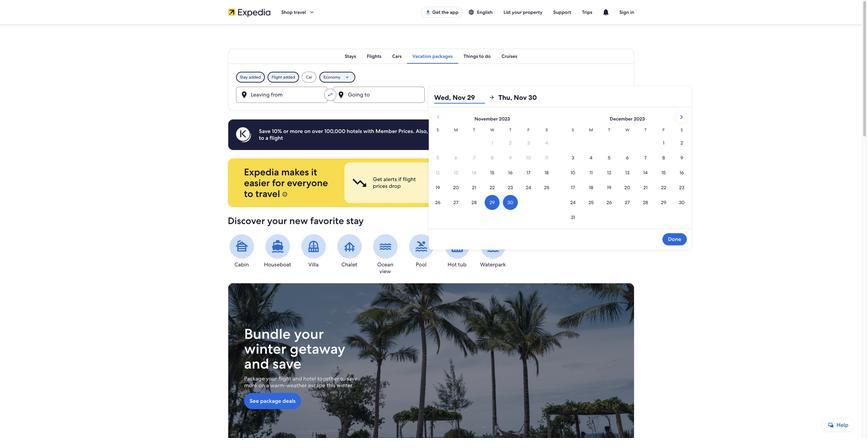 Task type: describe. For each thing, give the bounding box(es) containing it.
for
[[272, 177, 285, 189]]

xsmall image
[[282, 192, 288, 197]]

rewards
[[588, 183, 608, 190]]

hotel inside save 10% or more on over 100,000 hotels with member prices. also, members save up to 30% when you add a hotel to a flight
[[534, 128, 547, 135]]

when
[[493, 128, 507, 135]]

cruises
[[502, 53, 517, 59]]

added for stay added
[[249, 75, 261, 80]]

bundle your winter getaway and save package your flight and hotel together to save more on a warm-weather escape this winter.
[[244, 325, 357, 389]]

vacation packages
[[412, 53, 453, 59]]

cruises link
[[496, 49, 523, 64]]

on inside bundle your winter getaway and save package your flight and hotel together to save more on a warm-weather escape this winter.
[[258, 382, 265, 389]]

earn
[[566, 176, 577, 183]]

1 t from the left
[[473, 127, 475, 133]]

list your property
[[504, 9, 542, 15]]

english
[[477, 9, 493, 15]]

thu, nov 30
[[499, 93, 537, 102]]

f for december 2023
[[663, 127, 665, 133]]

save inside bundle flight + hotel to save
[[469, 183, 480, 190]]

flight inside bundle flight + hotel to save
[[488, 176, 501, 183]]

see package deals
[[249, 398, 295, 405]]

get alerts if flight prices drop
[[373, 176, 416, 190]]

1 out of 3 element
[[344, 163, 437, 203]]

app
[[450, 9, 458, 15]]

swap origin and destination values image
[[327, 92, 333, 98]]

flight
[[272, 75, 282, 80]]

car
[[306, 75, 312, 80]]

cabin
[[235, 261, 249, 268]]

small image
[[468, 9, 474, 15]]

escape
[[308, 382, 325, 389]]

to inside things to do link
[[479, 53, 484, 59]]

a right add
[[530, 128, 533, 135]]

flight inside save 10% or more on over 100,000 hotels with member prices. also, members save up to 30% when you add a hotel to a flight
[[270, 134, 283, 142]]

shop travel button
[[276, 4, 320, 20]]

flight inside get alerts if flight prices drop
[[403, 176, 416, 183]]

also,
[[416, 128, 428, 135]]

0 horizontal spatial 30
[[478, 94, 484, 101]]

over
[[312, 128, 323, 135]]

prices
[[373, 183, 387, 190]]

expedia
[[244, 166, 279, 178]]

shop
[[281, 9, 293, 15]]

key
[[578, 183, 587, 190]]

up
[[466, 128, 473, 135]]

m for december 2023
[[589, 127, 593, 133]]

save
[[259, 128, 271, 135]]

3 t from the left
[[608, 127, 610, 133]]

4 s from the left
[[681, 127, 683, 133]]

december 2023
[[610, 116, 645, 122]]

next month image
[[677, 113, 686, 121]]

your for list
[[512, 9, 522, 15]]

pool button
[[407, 234, 435, 268]]

waterpark
[[480, 261, 506, 268]]

view
[[380, 268, 391, 275]]

bundle your winter getaway and save main content
[[0, 24, 862, 438]]

sign in
[[619, 9, 634, 15]]

discover
[[228, 215, 265, 227]]

to left 10%
[[259, 134, 264, 142]]

save up warm-
[[272, 355, 301, 373]]

do
[[485, 53, 491, 59]]

f for november 2023
[[528, 127, 530, 133]]

travel inside expedia makes it easier for everyone to travel
[[255, 188, 280, 200]]

warm-
[[270, 382, 286, 389]]

things to do
[[464, 53, 491, 59]]

cars
[[392, 53, 402, 59]]

on inside save 10% or more on over 100,000 hotels with member prices. also, members save up to 30% when you add a hotel to a flight
[[304, 128, 311, 135]]

1 horizontal spatial 29
[[467, 93, 475, 102]]

1 horizontal spatial 30
[[528, 93, 537, 102]]

trailing image
[[309, 9, 315, 15]]

winter
[[244, 340, 286, 358]]

thu, nov 30 button
[[499, 91, 549, 104]]

prices.
[[398, 128, 415, 135]]

trips
[[582, 9, 592, 15]]

ocean view
[[377, 261, 393, 275]]

to inside bundle your winter getaway and save package your flight and hotel together to save more on a warm-weather escape this winter.
[[340, 375, 345, 382]]

winter.
[[337, 382, 353, 389]]

trips link
[[577, 6, 598, 18]]

2 t from the left
[[509, 127, 512, 133]]

you
[[508, 128, 518, 135]]

add
[[519, 128, 529, 135]]

previous month image
[[434, 113, 442, 121]]

to inside expedia makes it easier for everyone to travel
[[244, 188, 253, 200]]

tab list inside bundle your winter getaway and save main content
[[228, 49, 634, 64]]

houseboat
[[264, 261, 291, 268]]

one
[[566, 183, 577, 190]]

flight added
[[272, 75, 295, 80]]

alerts
[[383, 176, 397, 183]]

tub
[[458, 261, 467, 268]]

november
[[475, 116, 498, 122]]

m for november 2023
[[454, 127, 458, 133]]

list your property link
[[498, 6, 548, 18]]

english button
[[463, 6, 498, 18]]

3 s from the left
[[572, 127, 574, 133]]

flights
[[367, 53, 381, 59]]

hot tub
[[448, 261, 467, 268]]

a inside bundle your winter getaway and save package your flight and hotel together to save more on a warm-weather escape this winter.
[[266, 382, 269, 389]]

property
[[523, 9, 542, 15]]

if
[[398, 176, 401, 183]]

hot tub button
[[443, 234, 471, 268]]

drop
[[389, 183, 401, 190]]

earn airline miles and one key rewards
[[566, 176, 618, 190]]

2023 for november 2023
[[499, 116, 510, 122]]

download the app button image
[[426, 9, 431, 15]]

december
[[610, 116, 633, 122]]

travel sale activities deals image
[[228, 283, 634, 438]]

airline
[[578, 176, 593, 183]]

chalet button
[[336, 234, 363, 268]]

november 2023
[[475, 116, 510, 122]]

stay
[[240, 75, 248, 80]]

4 t from the left
[[644, 127, 647, 133]]

flight inside bundle your winter getaway and save package your flight and hotel together to save more on a warm-weather escape this winter.
[[278, 375, 291, 382]]



Task type: locate. For each thing, give the bounding box(es) containing it.
0 horizontal spatial 2023
[[499, 116, 510, 122]]

1 horizontal spatial added
[[283, 75, 295, 80]]

2 vertical spatial hotel
[[303, 375, 316, 382]]

0 horizontal spatial travel
[[255, 188, 280, 200]]

bundle flight + hotel to save
[[469, 176, 526, 190]]

2 w from the left
[[625, 127, 629, 133]]

to down expedia
[[244, 188, 253, 200]]

2 f from the left
[[663, 127, 665, 133]]

2023 right december
[[634, 116, 645, 122]]

1 horizontal spatial 2023
[[634, 116, 645, 122]]

more right or
[[290, 128, 303, 135]]

ocean
[[377, 261, 393, 268]]

hotel left together
[[303, 375, 316, 382]]

2023 up when
[[499, 116, 510, 122]]

flight left '+'
[[488, 176, 501, 183]]

t right up
[[473, 127, 475, 133]]

to inside bundle flight + hotel to save
[[521, 176, 526, 183]]

sign
[[619, 9, 629, 15]]

30
[[528, 93, 537, 102], [478, 94, 484, 101]]

stay
[[346, 215, 364, 227]]

1 2023 from the left
[[499, 116, 510, 122]]

on left over
[[304, 128, 311, 135]]

bundle for your
[[244, 325, 291, 344]]

on left warm-
[[258, 382, 265, 389]]

1 w from the left
[[490, 127, 494, 133]]

see package deals link
[[244, 393, 301, 410]]

chalet
[[341, 261, 357, 268]]

thu,
[[499, 93, 512, 102]]

+
[[503, 176, 506, 183]]

0 horizontal spatial more
[[244, 382, 257, 389]]

members
[[429, 128, 453, 135]]

1 added from the left
[[249, 75, 261, 80]]

vacation
[[412, 53, 431, 59]]

hotels
[[347, 128, 362, 135]]

or
[[283, 128, 289, 135]]

cabin button
[[228, 234, 256, 268]]

-
[[463, 94, 465, 101]]

bundle for flight
[[469, 176, 487, 183]]

0 vertical spatial and
[[609, 176, 618, 183]]

save inside save 10% or more on over 100,000 hotels with member prices. also, members save up to 30% when you add a hotel to a flight
[[454, 128, 465, 135]]

tab list
[[228, 49, 634, 64]]

to right up
[[474, 128, 480, 135]]

to left do
[[479, 53, 484, 59]]

villa button
[[300, 234, 327, 268]]

tab list containing stays
[[228, 49, 634, 64]]

get inside get alerts if flight prices drop
[[373, 176, 382, 183]]

1 horizontal spatial travel
[[294, 9, 306, 15]]

everyone
[[287, 177, 328, 189]]

expedia logo image
[[228, 7, 270, 17]]

support link
[[548, 6, 577, 18]]

miles
[[595, 176, 607, 183]]

w down november 2023
[[490, 127, 494, 133]]

get for get alerts if flight prices drop
[[373, 176, 382, 183]]

your for discover
[[267, 215, 287, 227]]

1 horizontal spatial w
[[625, 127, 629, 133]]

to right '+'
[[521, 176, 526, 183]]

2 vertical spatial and
[[292, 375, 302, 382]]

package
[[260, 398, 281, 405]]

hotel inside bundle flight + hotel to save
[[507, 176, 520, 183]]

together
[[317, 375, 339, 382]]

with
[[363, 128, 374, 135]]

hotel right '+'
[[507, 176, 520, 183]]

1 s from the left
[[437, 127, 439, 133]]

1 m from the left
[[454, 127, 458, 133]]

2 added from the left
[[283, 75, 295, 80]]

deals
[[282, 398, 295, 405]]

get the app link
[[421, 7, 463, 18]]

to right "this"
[[340, 375, 345, 382]]

a left warm-
[[266, 382, 269, 389]]

29 left "-"
[[455, 94, 461, 101]]

list
[[504, 9, 511, 15]]

cars link
[[387, 49, 407, 64]]

flights link
[[362, 49, 387, 64]]

more up see
[[244, 382, 257, 389]]

and up package
[[244, 355, 269, 373]]

1 horizontal spatial f
[[663, 127, 665, 133]]

save
[[454, 128, 465, 135], [469, 183, 480, 190], [272, 355, 301, 373], [347, 375, 357, 382]]

30 right "-"
[[478, 94, 484, 101]]

villa
[[308, 261, 319, 268]]

2 2023 from the left
[[634, 116, 645, 122]]

travel left trailing 'icon'
[[294, 9, 306, 15]]

wed, nov 29
[[434, 93, 475, 102]]

1 vertical spatial and
[[244, 355, 269, 373]]

1 vertical spatial travel
[[255, 188, 280, 200]]

t right when
[[509, 127, 512, 133]]

hotel right add
[[534, 128, 547, 135]]

more inside save 10% or more on over 100,000 hotels with member prices. also, members save up to 30% when you add a hotel to a flight
[[290, 128, 303, 135]]

travel left xsmall icon
[[255, 188, 280, 200]]

3 out of 3 element
[[538, 163, 630, 203]]

1 vertical spatial bundle
[[244, 325, 291, 344]]

the
[[442, 9, 449, 15]]

added right stay
[[249, 75, 261, 80]]

0 vertical spatial more
[[290, 128, 303, 135]]

30%
[[481, 128, 492, 135]]

flight up deals on the bottom left of the page
[[278, 375, 291, 382]]

get right the download the app button icon
[[432, 9, 440, 15]]

added right the flight
[[283, 75, 295, 80]]

hotel inside bundle your winter getaway and save package your flight and hotel together to save more on a warm-weather escape this winter.
[[303, 375, 316, 382]]

and right 'miles'
[[609, 176, 618, 183]]

stays link
[[339, 49, 362, 64]]

shop travel
[[281, 9, 306, 15]]

save left up
[[454, 128, 465, 135]]

2023 for december 2023
[[634, 116, 645, 122]]

1 horizontal spatial on
[[304, 128, 311, 135]]

flight left or
[[270, 134, 283, 142]]

w for december
[[625, 127, 629, 133]]

1 vertical spatial hotel
[[507, 176, 520, 183]]

0 vertical spatial hotel
[[534, 128, 547, 135]]

member
[[376, 128, 397, 135]]

f
[[528, 127, 530, 133], [663, 127, 665, 133]]

save right "this"
[[347, 375, 357, 382]]

1 horizontal spatial bundle
[[469, 176, 487, 183]]

1 horizontal spatial and
[[292, 375, 302, 382]]

2 m from the left
[[589, 127, 593, 133]]

0 horizontal spatial get
[[373, 176, 382, 183]]

getaway
[[290, 340, 345, 358]]

1 horizontal spatial m
[[589, 127, 593, 133]]

m
[[454, 127, 458, 133], [589, 127, 593, 133]]

your for bundle
[[294, 325, 324, 344]]

stay added
[[240, 75, 261, 80]]

nov 29 - nov 30 button
[[429, 87, 508, 103]]

and right warm-
[[292, 375, 302, 382]]

flight
[[270, 134, 283, 142], [403, 176, 416, 183], [488, 176, 501, 183], [278, 375, 291, 382]]

w for november
[[490, 127, 494, 133]]

1 f from the left
[[528, 127, 530, 133]]

0 horizontal spatial added
[[249, 75, 261, 80]]

and inside earn airline miles and one key rewards
[[609, 176, 618, 183]]

0 vertical spatial travel
[[294, 9, 306, 15]]

things to do link
[[458, 49, 496, 64]]

1 horizontal spatial more
[[290, 128, 303, 135]]

0 horizontal spatial and
[[244, 355, 269, 373]]

t down december 2023
[[644, 127, 647, 133]]

bundle
[[469, 176, 487, 183], [244, 325, 291, 344]]

ocean view button
[[371, 234, 399, 275]]

favorite
[[310, 215, 344, 227]]

a left 10%
[[265, 134, 268, 142]]

new
[[289, 215, 308, 227]]

0 horizontal spatial w
[[490, 127, 494, 133]]

sign in button
[[614, 4, 640, 20]]

2 s from the left
[[546, 127, 548, 133]]

hotel
[[534, 128, 547, 135], [507, 176, 520, 183], [303, 375, 316, 382]]

economy
[[324, 75, 341, 80]]

vacation packages link
[[407, 49, 458, 64]]

done
[[668, 236, 681, 243]]

wed, nov 29 button
[[434, 91, 485, 104]]

29 right "-"
[[467, 93, 475, 102]]

get inside 'link'
[[432, 9, 440, 15]]

0 horizontal spatial on
[[258, 382, 265, 389]]

1 vertical spatial more
[[244, 382, 257, 389]]

2 horizontal spatial hotel
[[534, 128, 547, 135]]

flight right "if" at the left of the page
[[403, 176, 416, 183]]

nov 29 - nov 30
[[444, 94, 484, 101]]

t down december
[[608, 127, 610, 133]]

bundle inside bundle flight + hotel to save
[[469, 176, 487, 183]]

get left alerts
[[373, 176, 382, 183]]

30 right thu,
[[528, 93, 537, 102]]

w down december 2023
[[625, 127, 629, 133]]

travel inside dropdown button
[[294, 9, 306, 15]]

0 horizontal spatial bundle
[[244, 325, 291, 344]]

0 horizontal spatial f
[[528, 127, 530, 133]]

s
[[437, 127, 439, 133], [546, 127, 548, 133], [572, 127, 574, 133], [681, 127, 683, 133]]

things
[[464, 53, 478, 59]]

1 horizontal spatial hotel
[[507, 176, 520, 183]]

1 vertical spatial on
[[258, 382, 265, 389]]

bundle inside bundle your winter getaway and save package your flight and hotel together to save more on a warm-weather escape this winter.
[[244, 325, 291, 344]]

makes
[[281, 166, 309, 178]]

0 vertical spatial on
[[304, 128, 311, 135]]

added for flight added
[[283, 75, 295, 80]]

0 horizontal spatial 29
[[455, 94, 461, 101]]

houseboat button
[[264, 234, 291, 268]]

1 horizontal spatial get
[[432, 9, 440, 15]]

more inside bundle your winter getaway and save package your flight and hotel together to save more on a warm-weather escape this winter.
[[244, 382, 257, 389]]

communication center icon image
[[602, 8, 610, 16]]

economy button
[[320, 72, 355, 83]]

wed,
[[434, 93, 451, 102]]

100,000
[[324, 128, 346, 135]]

1 vertical spatial get
[[373, 176, 382, 183]]

this
[[327, 382, 335, 389]]

support
[[553, 9, 571, 15]]

0 horizontal spatial hotel
[[303, 375, 316, 382]]

get for get the app
[[432, 9, 440, 15]]

2 out of 3 element
[[441, 163, 534, 203]]

0 vertical spatial get
[[432, 9, 440, 15]]

get the app
[[432, 9, 458, 15]]

stays
[[345, 53, 356, 59]]

easier
[[244, 177, 270, 189]]

2 horizontal spatial and
[[609, 176, 618, 183]]

weather
[[286, 382, 307, 389]]

it
[[311, 166, 317, 178]]

packages
[[432, 53, 453, 59]]

0 vertical spatial bundle
[[469, 176, 487, 183]]

29
[[467, 93, 475, 102], [455, 94, 461, 101]]

10%
[[272, 128, 282, 135]]

0 horizontal spatial m
[[454, 127, 458, 133]]

save left '+'
[[469, 183, 480, 190]]



Task type: vqa. For each thing, say whether or not it's contained in the screenshot.
miles
yes



